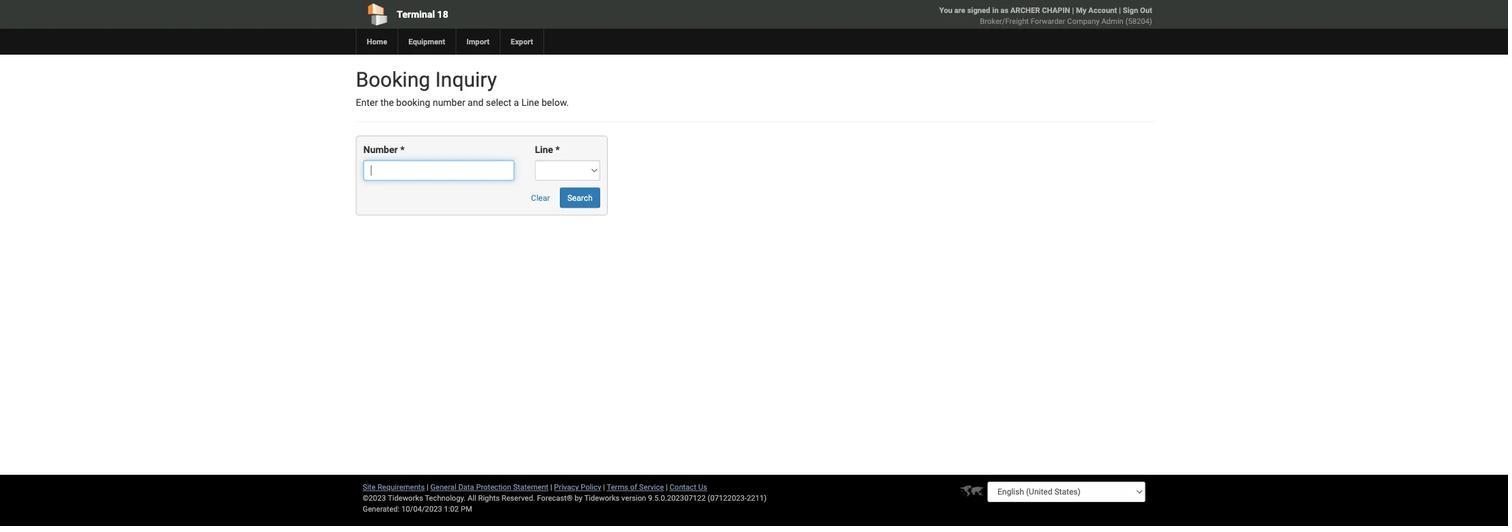 Task type: describe. For each thing, give the bounding box(es) containing it.
contact
[[670, 483, 696, 492]]

| left general on the left bottom of the page
[[427, 483, 429, 492]]

statement
[[513, 483, 549, 492]]

out
[[1140, 6, 1152, 15]]

export link
[[500, 29, 543, 55]]

site requirements link
[[363, 483, 425, 492]]

line inside booking inquiry enter the booking number and select a line below.
[[521, 97, 539, 108]]

number
[[363, 144, 398, 155]]

line *
[[535, 144, 560, 155]]

you
[[939, 6, 953, 15]]

terms of service link
[[607, 483, 664, 492]]

export
[[511, 37, 533, 46]]

tideworks
[[584, 494, 620, 503]]

my
[[1076, 6, 1087, 15]]

enter
[[356, 97, 378, 108]]

| up forecast®
[[550, 483, 552, 492]]

2211)
[[747, 494, 767, 503]]

forwarder
[[1031, 17, 1065, 26]]

by
[[575, 494, 583, 503]]

terminal
[[397, 9, 435, 20]]

all
[[468, 494, 476, 503]]

reserved.
[[502, 494, 535, 503]]

the
[[380, 97, 394, 108]]

| up "tideworks"
[[603, 483, 605, 492]]

technology.
[[425, 494, 466, 503]]

a
[[514, 97, 519, 108]]

terms
[[607, 483, 628, 492]]

Number * text field
[[363, 160, 514, 181]]

version
[[622, 494, 646, 503]]

rights
[[478, 494, 500, 503]]

number *
[[363, 144, 405, 155]]

clear button
[[524, 188, 558, 208]]

number
[[433, 97, 465, 108]]

in
[[992, 6, 999, 15]]

company
[[1067, 17, 1100, 26]]

you are signed in as archer chapin | my account | sign out broker/freight forwarder company admin (58204)
[[939, 6, 1152, 26]]

1 vertical spatial line
[[535, 144, 553, 155]]

privacy policy link
[[554, 483, 601, 492]]

terminal 18
[[397, 9, 448, 20]]

booking
[[396, 97, 430, 108]]

9.5.0.202307122
[[648, 494, 706, 503]]

are
[[955, 6, 965, 15]]

equipment
[[409, 37, 445, 46]]



Task type: vqa. For each thing, say whether or not it's contained in the screenshot.
Number *'s *
yes



Task type: locate. For each thing, give the bounding box(es) containing it.
equipment link
[[398, 29, 456, 55]]

service
[[639, 483, 664, 492]]

home link
[[356, 29, 398, 55]]

account
[[1089, 6, 1117, 15]]

and
[[468, 97, 484, 108]]

1 * from the left
[[400, 144, 405, 155]]

0 horizontal spatial *
[[400, 144, 405, 155]]

import link
[[456, 29, 500, 55]]

import
[[467, 37, 490, 46]]

| up 9.5.0.202307122
[[666, 483, 668, 492]]

clear
[[531, 193, 550, 203]]

*
[[400, 144, 405, 155], [556, 144, 560, 155]]

search button
[[560, 188, 600, 208]]

select
[[486, 97, 512, 108]]

requirements
[[378, 483, 425, 492]]

of
[[630, 483, 637, 492]]

search
[[567, 193, 593, 203]]

| left sign
[[1119, 6, 1121, 15]]

2 * from the left
[[556, 144, 560, 155]]

signed
[[967, 6, 990, 15]]

booking inquiry enter the booking number and select a line below.
[[356, 67, 569, 108]]

(07122023-
[[708, 494, 747, 503]]

* right number
[[400, 144, 405, 155]]

line up clear button
[[535, 144, 553, 155]]

as
[[1001, 6, 1009, 15]]

(58204)
[[1126, 17, 1152, 26]]

site
[[363, 483, 376, 492]]

* for number *
[[400, 144, 405, 155]]

* down below.
[[556, 144, 560, 155]]

sign
[[1123, 6, 1138, 15]]

chapin
[[1042, 6, 1070, 15]]

1:02
[[444, 505, 459, 514]]

10/04/2023
[[401, 505, 442, 514]]

us
[[698, 483, 707, 492]]

1 horizontal spatial *
[[556, 144, 560, 155]]

18
[[437, 9, 448, 20]]

contact us link
[[670, 483, 707, 492]]

sign out link
[[1123, 6, 1152, 15]]

* for line *
[[556, 144, 560, 155]]

booking
[[356, 67, 430, 92]]

below.
[[542, 97, 569, 108]]

site requirements | general data protection statement | privacy policy | terms of service | contact us ©2023 tideworks technology. all rights reserved. forecast® by tideworks version 9.5.0.202307122 (07122023-2211) generated: 10/04/2023 1:02 pm
[[363, 483, 767, 514]]

broker/freight
[[980, 17, 1029, 26]]

general
[[430, 483, 456, 492]]

data
[[458, 483, 474, 492]]

pm
[[461, 505, 472, 514]]

|
[[1072, 6, 1074, 15], [1119, 6, 1121, 15], [427, 483, 429, 492], [550, 483, 552, 492], [603, 483, 605, 492], [666, 483, 668, 492]]

archer
[[1011, 6, 1040, 15]]

©2023 tideworks
[[363, 494, 423, 503]]

0 vertical spatial line
[[521, 97, 539, 108]]

line
[[521, 97, 539, 108], [535, 144, 553, 155]]

general data protection statement link
[[430, 483, 549, 492]]

generated:
[[363, 505, 400, 514]]

inquiry
[[435, 67, 497, 92]]

home
[[367, 37, 387, 46]]

line right a
[[521, 97, 539, 108]]

protection
[[476, 483, 511, 492]]

admin
[[1102, 17, 1124, 26]]

policy
[[581, 483, 601, 492]]

forecast®
[[537, 494, 573, 503]]

privacy
[[554, 483, 579, 492]]

terminal 18 link
[[356, 0, 676, 29]]

| left my
[[1072, 6, 1074, 15]]

my account link
[[1076, 6, 1117, 15]]



